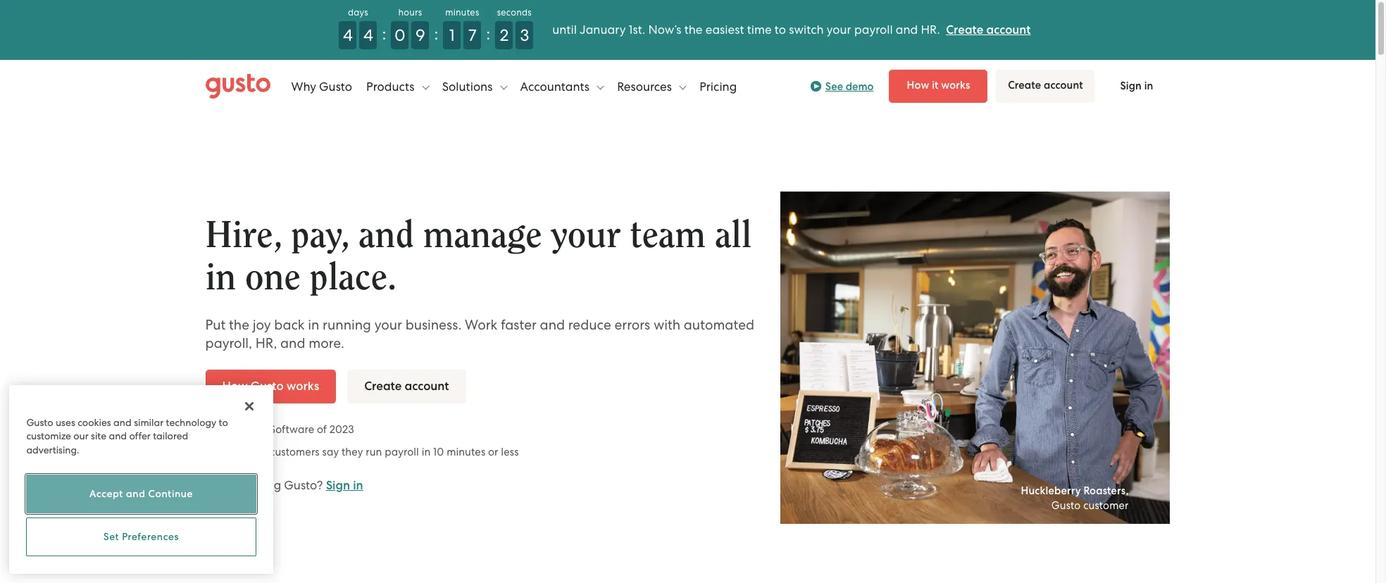 Task type: describe. For each thing, give the bounding box(es) containing it.
create account link inside main element
[[996, 70, 1095, 103]]

#1
[[221, 423, 231, 436]]

hours
[[398, 7, 422, 18]]

and right site
[[109, 430, 127, 442]]

why gusto
[[291, 79, 352, 93]]

0 horizontal spatial sign in link
[[326, 478, 363, 493]]

huckleberry
[[1021, 485, 1081, 498]]

software
[[270, 423, 314, 436]]

technology
[[166, 417, 216, 428]]

or
[[488, 446, 498, 458]]

payroll
[[234, 423, 267, 436]]

say
[[322, 446, 339, 458]]

customers
[[270, 446, 320, 458]]

demo
[[846, 80, 874, 93]]

set
[[103, 531, 119, 543]]

accept and continue
[[89, 488, 193, 500]]

1 horizontal spatial account
[[987, 23, 1031, 37]]

3 out of 4 customers say they run payroll in 10 minutes or less
[[218, 446, 519, 458]]

how it works
[[907, 79, 970, 92]]

0
[[395, 25, 406, 45]]

: for 4
[[382, 24, 386, 44]]

see demo link
[[810, 78, 874, 95]]

easiest
[[706, 23, 744, 37]]

how for how it works
[[907, 79, 930, 92]]

switch
[[789, 23, 824, 37]]

back
[[274, 317, 305, 333]]

1 horizontal spatial create
[[946, 23, 984, 37]]

how gusto works
[[222, 379, 319, 394]]

january
[[580, 23, 626, 37]]

2 horizontal spatial 4
[[364, 25, 373, 45]]

online payroll services, hr, and benefits | gusto image
[[205, 74, 270, 99]]

running
[[323, 317, 371, 333]]

seconds
[[497, 7, 532, 18]]

how for how gusto works
[[222, 379, 248, 394]]

products
[[366, 79, 417, 93]]

more.
[[309, 335, 344, 351]]

7
[[468, 25, 477, 45]]

your inside hire, pay, and manage your team all in one place.
[[551, 217, 621, 254]]

team
[[630, 217, 706, 254]]

manage
[[423, 217, 542, 254]]

days
[[348, 7, 368, 18]]

continue
[[148, 488, 193, 500]]

put the joy back in running your business. work faster and reduce errors with automated payroll, hr, and more.
[[205, 317, 755, 351]]

why gusto link
[[291, 65, 352, 107]]

1
[[449, 25, 455, 45]]

how it works link
[[889, 70, 988, 103]]

site
[[91, 430, 106, 442]]

similar
[[134, 417, 164, 428]]

hr.
[[921, 23, 940, 37]]

using
[[252, 478, 281, 492]]

0 vertical spatial create account link
[[946, 23, 1031, 37]]

offer
[[129, 430, 151, 442]]

: for 7
[[486, 24, 490, 44]]

payroll,
[[205, 335, 252, 351]]

3 for 3
[[520, 25, 529, 45]]

in inside hire, pay, and manage your team all in one place.
[[205, 259, 236, 296]]

2 vertical spatial create
[[364, 379, 402, 394]]

and up offer
[[113, 417, 132, 428]]

reduce
[[568, 317, 611, 333]]

0 vertical spatial sign in link
[[1103, 70, 1170, 102]]

see demo
[[825, 80, 874, 93]]

1 vertical spatial sign
[[326, 478, 350, 493]]

accept and continue button
[[26, 475, 256, 514]]

cookies
[[78, 417, 111, 428]]

faster
[[501, 317, 537, 333]]

preferences
[[122, 531, 179, 543]]

accountants
[[520, 79, 593, 93]]

now's
[[648, 23, 682, 37]]

your inside put the joy back in running your business. work faster and reduce errors with automated payroll, hr, and more.
[[375, 317, 402, 333]]

out
[[229, 446, 246, 458]]

9
[[416, 25, 425, 45]]

10
[[433, 446, 444, 458]]

place.
[[310, 259, 397, 296]]

0 horizontal spatial of
[[248, 446, 258, 458]]

it
[[932, 79, 939, 92]]

gusto inside huckleberry roasters, gusto customer
[[1052, 500, 1081, 512]]

2 vertical spatial account
[[405, 379, 449, 394]]

customize
[[26, 430, 71, 442]]

2
[[500, 25, 509, 45]]

to inside gusto uses cookies and similar technology to customize our site and offer tailored advertising.
[[219, 417, 228, 428]]

solutions
[[442, 79, 496, 93]]

accept
[[89, 488, 123, 500]]

1 horizontal spatial 4
[[343, 25, 353, 45]]

accountants button
[[520, 65, 604, 107]]

1 vertical spatial payroll
[[385, 446, 419, 458]]

gusto image image
[[781, 192, 1170, 524]]

resources
[[617, 79, 675, 93]]

our
[[73, 430, 89, 442]]



Task type: vqa. For each thing, say whether or not it's contained in the screenshot.
PEOPLE within A well-supported team is the key to a successful business. With Gusto's easy-to-use platform, you can empower your people and push your business forward.
no



Task type: locate. For each thing, give the bounding box(es) containing it.
uses
[[56, 417, 75, 428]]

1 horizontal spatial the
[[684, 23, 703, 37]]

1 vertical spatial your
[[551, 217, 621, 254]]

to
[[775, 23, 786, 37], [219, 417, 228, 428]]

3 left out
[[221, 446, 227, 458]]

: for 9
[[434, 24, 438, 44]]

the up payroll,
[[229, 317, 249, 333]]

2 horizontal spatial your
[[827, 23, 851, 37]]

: left '1'
[[434, 24, 438, 44]]

of
[[317, 423, 327, 436], [248, 446, 258, 458]]

:
[[382, 24, 386, 44], [434, 24, 438, 44], [486, 24, 490, 44]]

1st.
[[629, 23, 645, 37]]

to inside until january 1st. now's the easiest time to switch your payroll and hr. create account
[[775, 23, 786, 37]]

0 vertical spatial your
[[827, 23, 851, 37]]

3 : from the left
[[486, 24, 490, 44]]

roasters,
[[1084, 485, 1129, 498]]

your inside until january 1st. now's the easiest time to switch your payroll and hr. create account
[[827, 23, 851, 37]]

how gusto works link
[[205, 370, 336, 403]]

1 vertical spatial to
[[219, 417, 228, 428]]

and
[[896, 23, 918, 37], [359, 217, 414, 254], [540, 317, 565, 333], [280, 335, 305, 351], [113, 417, 132, 428], [109, 430, 127, 442], [126, 488, 145, 500]]

minutes
[[445, 7, 479, 18], [447, 446, 486, 458]]

0 horizontal spatial your
[[375, 317, 402, 333]]

1 horizontal spatial works
[[941, 79, 970, 92]]

until
[[552, 23, 577, 37]]

set preferences button
[[26, 518, 256, 557]]

2 horizontal spatial account
[[1044, 79, 1083, 92]]

: left 2
[[486, 24, 490, 44]]

one
[[245, 259, 301, 296]]

in
[[1144, 80, 1154, 92], [205, 259, 236, 296], [308, 317, 319, 333], [422, 446, 431, 458], [353, 478, 363, 493]]

1 vertical spatial works
[[287, 379, 319, 394]]

and inside button
[[126, 488, 145, 500]]

put
[[205, 317, 226, 333]]

until january 1st. now's the easiest time to switch your payroll and hr. create account
[[552, 23, 1031, 37]]

how inside main element
[[907, 79, 930, 92]]

0 horizontal spatial the
[[229, 317, 249, 333]]

minutes up '1'
[[445, 7, 479, 18]]

gusto up 'customize'
[[26, 417, 53, 428]]

resources button
[[617, 65, 687, 107]]

create account inside main element
[[1008, 79, 1083, 92]]

with
[[654, 317, 681, 333]]

errors
[[615, 317, 650, 333]]

already using gusto? sign in
[[205, 478, 363, 493]]

2 horizontal spatial create
[[1008, 79, 1041, 92]]

to right the time
[[775, 23, 786, 37]]

huckleberry roasters, gusto customer
[[1021, 485, 1129, 512]]

1 horizontal spatial your
[[551, 217, 621, 254]]

products button
[[366, 65, 429, 107]]

0 horizontal spatial sign
[[326, 478, 350, 493]]

tiny image
[[814, 84, 819, 89]]

hire, pay, and manage your team all in one place.
[[205, 217, 752, 296]]

gusto right why
[[319, 79, 352, 93]]

0 vertical spatial to
[[775, 23, 786, 37]]

hr,
[[255, 335, 277, 351]]

0 vertical spatial the
[[684, 23, 703, 37]]

1 horizontal spatial sign in link
[[1103, 70, 1170, 102]]

works for how it works
[[941, 79, 970, 92]]

payroll right run
[[385, 446, 419, 458]]

work
[[465, 317, 498, 333]]

minutes left or
[[447, 446, 486, 458]]

create
[[946, 23, 984, 37], [1008, 79, 1041, 92], [364, 379, 402, 394]]

0 horizontal spatial create account
[[364, 379, 449, 394]]

0 vertical spatial works
[[941, 79, 970, 92]]

in inside put the joy back in running your business. work faster and reduce errors with automated payroll, hr, and more.
[[308, 317, 319, 333]]

sign in
[[1120, 80, 1154, 92]]

0 vertical spatial create
[[946, 23, 984, 37]]

1 vertical spatial create
[[1008, 79, 1041, 92]]

1 horizontal spatial 3
[[520, 25, 529, 45]]

0 horizontal spatial :
[[382, 24, 386, 44]]

1 vertical spatial minutes
[[447, 446, 486, 458]]

1 vertical spatial account
[[1044, 79, 1083, 92]]

gusto uses cookies and similar technology to customize our site and offer tailored advertising.
[[26, 417, 228, 455]]

of right out
[[248, 446, 258, 458]]

joy
[[253, 317, 271, 333]]

1 horizontal spatial :
[[434, 24, 438, 44]]

4
[[343, 25, 353, 45], [364, 25, 373, 45], [261, 446, 267, 458]]

works inside main element
[[941, 79, 970, 92]]

and right faster
[[540, 317, 565, 333]]

0 horizontal spatial 4
[[261, 446, 267, 458]]

see
[[825, 80, 843, 93]]

time
[[747, 23, 772, 37]]

0 vertical spatial of
[[317, 423, 327, 436]]

create account
[[1008, 79, 1083, 92], [364, 379, 449, 394]]

1 : from the left
[[382, 24, 386, 44]]

and down back
[[280, 335, 305, 351]]

2 vertical spatial create account link
[[347, 370, 466, 403]]

and inside until january 1st. now's the easiest time to switch your payroll and hr. create account
[[896, 23, 918, 37]]

1 horizontal spatial how
[[907, 79, 930, 92]]

the right now's
[[684, 23, 703, 37]]

0 vertical spatial 3
[[520, 25, 529, 45]]

less
[[501, 446, 519, 458]]

pricing
[[700, 79, 737, 93]]

1 vertical spatial 3
[[221, 446, 227, 458]]

payroll inside until january 1st. now's the easiest time to switch your payroll and hr. create account
[[854, 23, 893, 37]]

2 vertical spatial your
[[375, 317, 402, 333]]

of left 2023
[[317, 423, 327, 436]]

account inside main element
[[1044, 79, 1083, 92]]

2 : from the left
[[434, 24, 438, 44]]

hire,
[[205, 217, 282, 254]]

gusto inside gusto uses cookies and similar technology to customize our site and offer tailored advertising.
[[26, 417, 53, 428]]

create inside main element
[[1008, 79, 1041, 92]]

to left payroll
[[219, 417, 228, 428]]

main element
[[205, 65, 1170, 107]]

0 vertical spatial create account
[[1008, 79, 1083, 92]]

1 vertical spatial create account link
[[996, 70, 1095, 103]]

2023
[[330, 423, 354, 436]]

and right accept
[[126, 488, 145, 500]]

works right the "it"
[[941, 79, 970, 92]]

0 vertical spatial account
[[987, 23, 1031, 37]]

0 horizontal spatial account
[[405, 379, 449, 394]]

the inside put the joy back in running your business. work faster and reduce errors with automated payroll, hr, and more.
[[229, 317, 249, 333]]

gusto?
[[284, 478, 323, 492]]

3 right 2
[[520, 25, 529, 45]]

1 horizontal spatial sign
[[1120, 80, 1142, 92]]

2 horizontal spatial :
[[486, 24, 490, 44]]

1 vertical spatial create account
[[364, 379, 449, 394]]

sign in link
[[1103, 70, 1170, 102], [326, 478, 363, 493]]

and inside hire, pay, and manage your team all in one place.
[[359, 217, 414, 254]]

already
[[205, 478, 249, 492]]

0 horizontal spatial how
[[222, 379, 248, 394]]

0 horizontal spatial 3
[[221, 446, 227, 458]]

1 vertical spatial the
[[229, 317, 249, 333]]

: left 0
[[382, 24, 386, 44]]

0 vertical spatial payroll
[[854, 23, 893, 37]]

3 for 3 out of 4 customers say they run payroll in 10 minutes or less
[[221, 446, 227, 458]]

0 vertical spatial sign
[[1120, 80, 1142, 92]]

#1 payroll software of 2023
[[218, 423, 354, 436]]

and left hr.
[[896, 23, 918, 37]]

advertising.
[[26, 444, 79, 455]]

1 horizontal spatial to
[[775, 23, 786, 37]]

set preferences
[[103, 531, 179, 543]]

payroll left hr.
[[854, 23, 893, 37]]

pricing link
[[700, 65, 737, 107]]

1 vertical spatial how
[[222, 379, 248, 394]]

gusto
[[319, 79, 352, 93], [251, 379, 284, 394], [26, 417, 53, 428], [1052, 500, 1081, 512]]

run
[[366, 446, 382, 458]]

all
[[715, 217, 752, 254]]

why
[[291, 79, 316, 93]]

1 vertical spatial of
[[248, 446, 258, 458]]

and up place.
[[359, 217, 414, 254]]

0 vertical spatial how
[[907, 79, 930, 92]]

works up software at the left of the page
[[287, 379, 319, 394]]

1 horizontal spatial create account
[[1008, 79, 1083, 92]]

pay,
[[291, 217, 349, 254]]

sign
[[1120, 80, 1142, 92], [326, 478, 350, 493]]

the
[[684, 23, 703, 37], [229, 317, 249, 333]]

they
[[342, 446, 363, 458]]

how left the "it"
[[907, 79, 930, 92]]

business.
[[406, 317, 462, 333]]

1 horizontal spatial payroll
[[854, 23, 893, 37]]

account
[[987, 23, 1031, 37], [1044, 79, 1083, 92], [405, 379, 449, 394]]

0 horizontal spatial payroll
[[385, 446, 419, 458]]

gusto inside main element
[[319, 79, 352, 93]]

1 horizontal spatial of
[[317, 423, 327, 436]]

0 horizontal spatial works
[[287, 379, 319, 394]]

automated
[[684, 317, 755, 333]]

1 vertical spatial sign in link
[[326, 478, 363, 493]]

sign inside main element
[[1120, 80, 1142, 92]]

solutions button
[[442, 65, 507, 107]]

0 horizontal spatial to
[[219, 417, 228, 428]]

customer
[[1084, 500, 1129, 512]]

tailored
[[153, 430, 188, 442]]

works for how gusto works
[[287, 379, 319, 394]]

the inside until january 1st. now's the easiest time to switch your payroll and hr. create account
[[684, 23, 703, 37]]

gusto down hr,
[[251, 379, 284, 394]]

0 horizontal spatial create
[[364, 379, 402, 394]]

gusto down huckleberry
[[1052, 500, 1081, 512]]

how down payroll,
[[222, 379, 248, 394]]

0 vertical spatial minutes
[[445, 7, 479, 18]]



